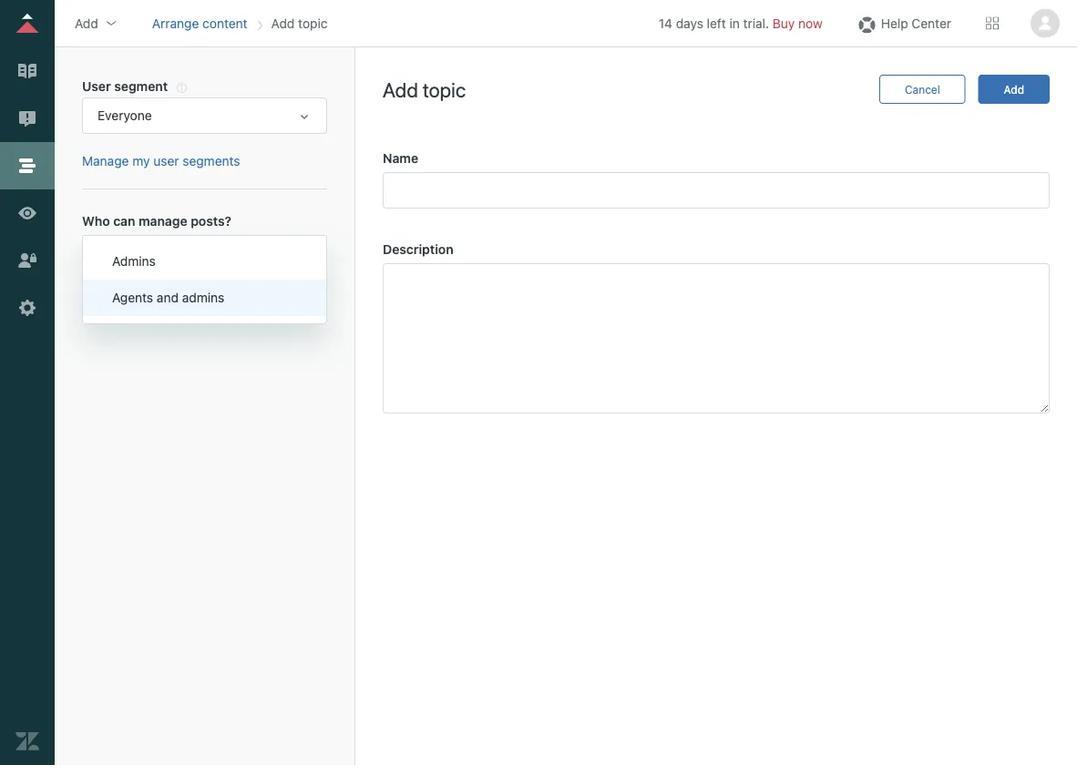 Task type: locate. For each thing, give the bounding box(es) containing it.
agents and admins down 'who can manage posts?'
[[98, 246, 210, 261]]

admins inside option
[[182, 290, 225, 305]]

customize design image
[[16, 202, 39, 225]]

add inside navigation
[[271, 16, 295, 31]]

1 vertical spatial and
[[157, 290, 179, 305]]

1 vertical spatial agents and admins
[[112, 290, 225, 305]]

agents and admins inside agents and admins option
[[112, 290, 225, 305]]

can
[[113, 214, 135, 229]]

user permissions image
[[16, 249, 39, 273]]

navigation
[[148, 10, 331, 37]]

description
[[383, 242, 454, 257]]

manage my user segments
[[82, 154, 240, 169]]

agents and admins down the admins
[[112, 290, 225, 305]]

now
[[799, 16, 823, 31]]

add inside add popup button
[[75, 16, 98, 31]]

add right content
[[271, 16, 295, 31]]

cancel
[[905, 83, 941, 96]]

add up user
[[75, 16, 98, 31]]

1 vertical spatial add topic
[[383, 77, 466, 101]]

agents and admins for agents and admins option
[[112, 290, 225, 305]]

help center
[[882, 16, 952, 31]]

arrange content link
[[152, 16, 248, 31]]

0 horizontal spatial add topic
[[271, 16, 328, 31]]

add
[[75, 16, 98, 31], [271, 16, 295, 31], [383, 77, 418, 101]]

user
[[82, 78, 111, 93]]

help center button
[[851, 10, 957, 37]]

cancel link
[[880, 75, 966, 104]]

list box
[[83, 243, 326, 316]]

0 vertical spatial and
[[142, 246, 164, 261]]

0 vertical spatial topic
[[298, 16, 328, 31]]

and inside option
[[157, 290, 179, 305]]

and
[[142, 246, 164, 261], [157, 290, 179, 305]]

agents and admins
[[98, 246, 210, 261], [112, 290, 225, 305]]

1 vertical spatial agents
[[112, 290, 153, 305]]

and down admins option
[[157, 290, 179, 305]]

and down 'who can manage posts?'
[[142, 246, 164, 261]]

posts?
[[191, 214, 232, 229]]

add up name at the top left of page
[[383, 77, 418, 101]]

1 vertical spatial topic
[[423, 77, 466, 101]]

admins down admins option
[[182, 290, 225, 305]]

Description text field
[[383, 264, 1050, 414]]

0 horizontal spatial topic
[[298, 16, 328, 31]]

None submit
[[979, 75, 1050, 104]]

add button
[[69, 10, 124, 37]]

agents inside option
[[112, 290, 153, 305]]

agents
[[98, 246, 139, 261], [112, 290, 153, 305]]

admins down 'posts?'
[[168, 246, 210, 261]]

agents down the admins
[[112, 290, 153, 305]]

1 horizontal spatial add
[[271, 16, 295, 31]]

agents and admins inside agents and admins link
[[98, 246, 210, 261]]

add topic up name at the top left of page
[[383, 77, 466, 101]]

14 days left in trial. buy now
[[659, 16, 823, 31]]

add topic
[[271, 16, 328, 31], [383, 77, 466, 101]]

1 vertical spatial admins
[[182, 290, 225, 305]]

segment
[[114, 78, 168, 93]]

0 vertical spatial agents and admins
[[98, 246, 210, 261]]

arrange content image
[[16, 154, 39, 178]]

0 vertical spatial admins
[[168, 246, 210, 261]]

admins option
[[83, 243, 326, 280]]

1 horizontal spatial topic
[[423, 77, 466, 101]]

zendesk image
[[16, 730, 39, 754]]

0 vertical spatial agents
[[98, 246, 139, 261]]

topic inside navigation
[[298, 16, 328, 31]]

topic
[[298, 16, 328, 31], [423, 77, 466, 101]]

buy
[[773, 16, 796, 31]]

settings image
[[16, 296, 39, 320]]

0 vertical spatial add topic
[[271, 16, 328, 31]]

add topic right content
[[271, 16, 328, 31]]

arrange content
[[152, 16, 248, 31]]

user segment
[[82, 78, 168, 93]]

agents for agents and admins link
[[98, 246, 139, 261]]

agents down the can
[[98, 246, 139, 261]]

days
[[676, 16, 704, 31]]

0 horizontal spatial add
[[75, 16, 98, 31]]

admins for agents and admins link
[[168, 246, 210, 261]]

admins
[[168, 246, 210, 261], [182, 290, 225, 305]]

manage my user segments link
[[82, 154, 240, 169]]

name
[[383, 151, 419, 166]]

arrange
[[152, 16, 199, 31]]



Task type: describe. For each thing, give the bounding box(es) containing it.
admins for agents and admins option
[[182, 290, 225, 305]]

left
[[707, 16, 727, 31]]

admins
[[112, 254, 156, 269]]

2 horizontal spatial add
[[383, 77, 418, 101]]

manage articles image
[[16, 59, 39, 83]]

agents for agents and admins option
[[112, 290, 153, 305]]

everyone button
[[82, 98, 327, 134]]

and for agents and admins option
[[157, 290, 179, 305]]

help
[[882, 16, 909, 31]]

who
[[82, 214, 110, 229]]

moderate content image
[[16, 107, 39, 130]]

agents and admins option
[[83, 280, 326, 316]]

segments
[[183, 154, 240, 169]]

who can manage posts?
[[82, 214, 232, 229]]

1 horizontal spatial add topic
[[383, 77, 466, 101]]

trial.
[[744, 16, 770, 31]]

in
[[730, 16, 740, 31]]

agents and admins for agents and admins link
[[98, 246, 210, 261]]

content
[[203, 16, 248, 31]]

zendesk products image
[[987, 17, 999, 30]]

manage
[[139, 214, 188, 229]]

center
[[912, 16, 952, 31]]

list box containing admins
[[83, 243, 326, 316]]

user
[[153, 154, 179, 169]]

navigation containing arrange content
[[148, 10, 331, 37]]

agents and admins link
[[82, 235, 327, 272]]

manage
[[82, 154, 129, 169]]

14
[[659, 16, 673, 31]]

and for agents and admins link
[[142, 246, 164, 261]]

my
[[132, 154, 150, 169]]

Name text field
[[383, 172, 1050, 209]]

add topic inside navigation
[[271, 16, 328, 31]]

everyone
[[98, 108, 152, 123]]



Task type: vqa. For each thing, say whether or not it's contained in the screenshot.
Arrange Content at the top left of page
yes



